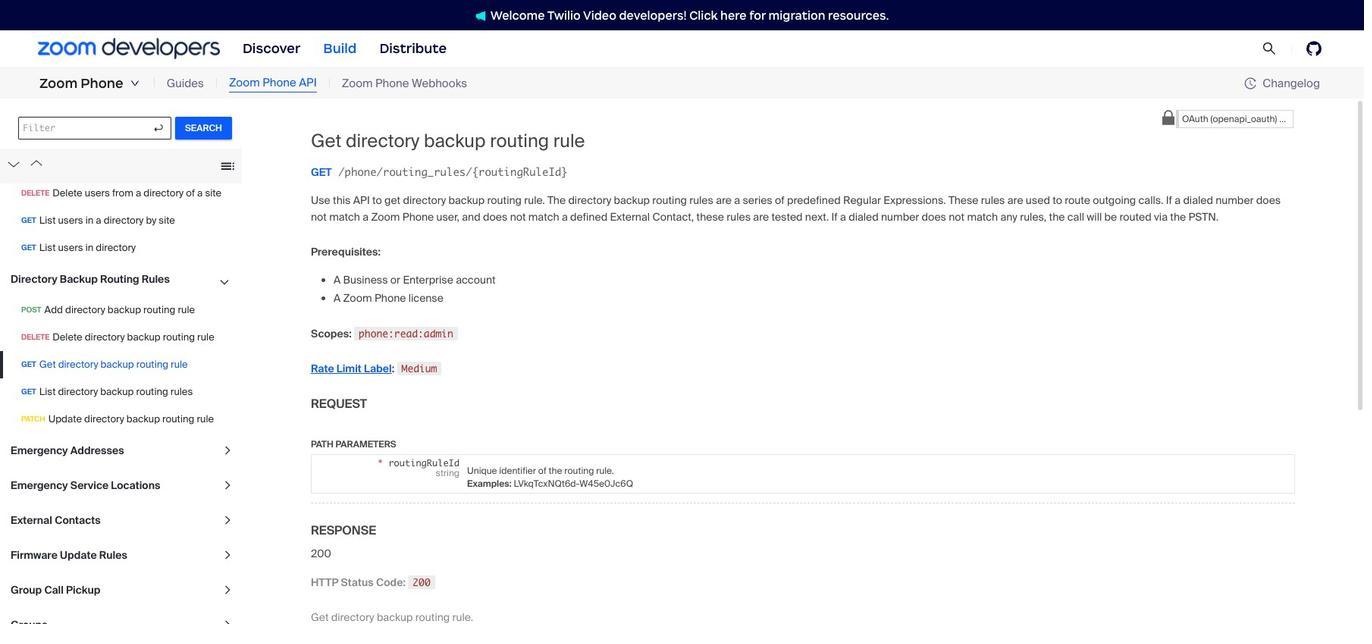 Task type: locate. For each thing, give the bounding box(es) containing it.
notification image
[[475, 10, 490, 21], [475, 10, 486, 21]]

get directory backup routing rule.
[[311, 610, 473, 624]]

1 horizontal spatial phone
[[263, 75, 296, 90]]

for
[[750, 8, 766, 22]]

phone left webhooks
[[375, 76, 409, 91]]

changelog
[[1263, 75, 1320, 91]]

guides link
[[167, 75, 204, 92]]

api
[[299, 75, 317, 90]]

migration
[[769, 8, 826, 22]]

path parameters
[[311, 438, 396, 450]]

phone
[[81, 75, 123, 92], [263, 75, 296, 90], [375, 76, 409, 91]]

here
[[721, 8, 747, 22]]

path
[[311, 438, 334, 450]]

developers!
[[619, 8, 687, 22]]

2 zoom from the left
[[229, 75, 260, 90]]

welcome
[[490, 8, 545, 22]]

0 horizontal spatial zoom
[[39, 75, 78, 92]]

0 horizontal spatial phone
[[81, 75, 123, 92]]

phone left api
[[263, 75, 296, 90]]

1 phone from the left
[[81, 75, 123, 92]]

phone left the down icon
[[81, 75, 123, 92]]

1 horizontal spatial zoom
[[229, 75, 260, 90]]

response
[[311, 522, 376, 538]]

3 phone from the left
[[375, 76, 409, 91]]

200
[[311, 547, 331, 560], [413, 576, 431, 588]]

github image
[[1307, 41, 1322, 56]]

200 up the http at bottom left
[[311, 547, 331, 560]]

zoom phone api
[[229, 75, 317, 90]]

2 horizontal spatial phone
[[375, 76, 409, 91]]

directory
[[331, 610, 374, 624]]

1 vertical spatial 200
[[413, 576, 431, 588]]

github image
[[1307, 41, 1322, 56]]

phone inside zoom phone api link
[[263, 75, 296, 90]]

0 vertical spatial 200
[[311, 547, 331, 560]]

status
[[341, 575, 374, 589]]

phone for zoom phone
[[81, 75, 123, 92]]

get
[[311, 610, 329, 624]]

3 zoom from the left
[[342, 76, 373, 91]]

zoom for zoom phone webhooks
[[342, 76, 373, 91]]

1 zoom from the left
[[39, 75, 78, 92]]

2 horizontal spatial zoom
[[342, 76, 373, 91]]

zoom
[[39, 75, 78, 92], [229, 75, 260, 90], [342, 76, 373, 91]]

1 horizontal spatial 200
[[413, 576, 431, 588]]

zoom developer logo image
[[38, 38, 220, 59]]

search image
[[1263, 42, 1277, 55], [1263, 42, 1277, 55]]

2 phone from the left
[[263, 75, 296, 90]]

200 right code:
[[413, 576, 431, 588]]

routing
[[415, 610, 450, 624]]

phone inside zoom phone webhooks link
[[375, 76, 409, 91]]

zoom phone api link
[[229, 75, 317, 92]]

backup
[[377, 610, 413, 624]]

zoom phone webhooks link
[[342, 75, 467, 92]]

zoom for zoom phone
[[39, 75, 78, 92]]



Task type: describe. For each thing, give the bounding box(es) containing it.
welcome twilio video developers! click here for migration resources.
[[490, 8, 889, 22]]

video
[[583, 8, 617, 22]]

zoom phone
[[39, 75, 123, 92]]

webhooks
[[412, 76, 467, 91]]

rule.
[[452, 610, 473, 624]]

phone for zoom phone webhooks
[[375, 76, 409, 91]]

changelog link
[[1245, 75, 1320, 91]]

http
[[311, 575, 339, 589]]

guides
[[167, 76, 204, 91]]

click
[[690, 8, 718, 22]]

http status code: 200
[[311, 575, 431, 589]]

twilio
[[547, 8, 581, 22]]

history image
[[1245, 77, 1257, 89]]

request
[[311, 396, 367, 412]]

phone for zoom phone api
[[263, 75, 296, 90]]

history image
[[1245, 77, 1263, 89]]

0 horizontal spatial 200
[[311, 547, 331, 560]]

zoom for zoom phone api
[[229, 75, 260, 90]]

down image
[[130, 79, 139, 88]]

resources.
[[828, 8, 889, 22]]

zoom phone webhooks
[[342, 76, 467, 91]]

200 inside http status code: 200
[[413, 576, 431, 588]]

parameters
[[336, 438, 396, 450]]

welcome twilio video developers! click here for migration resources. link
[[460, 7, 904, 23]]

code:
[[376, 575, 406, 589]]



Task type: vqa. For each thing, say whether or not it's contained in the screenshot.
bottommost 204
no



